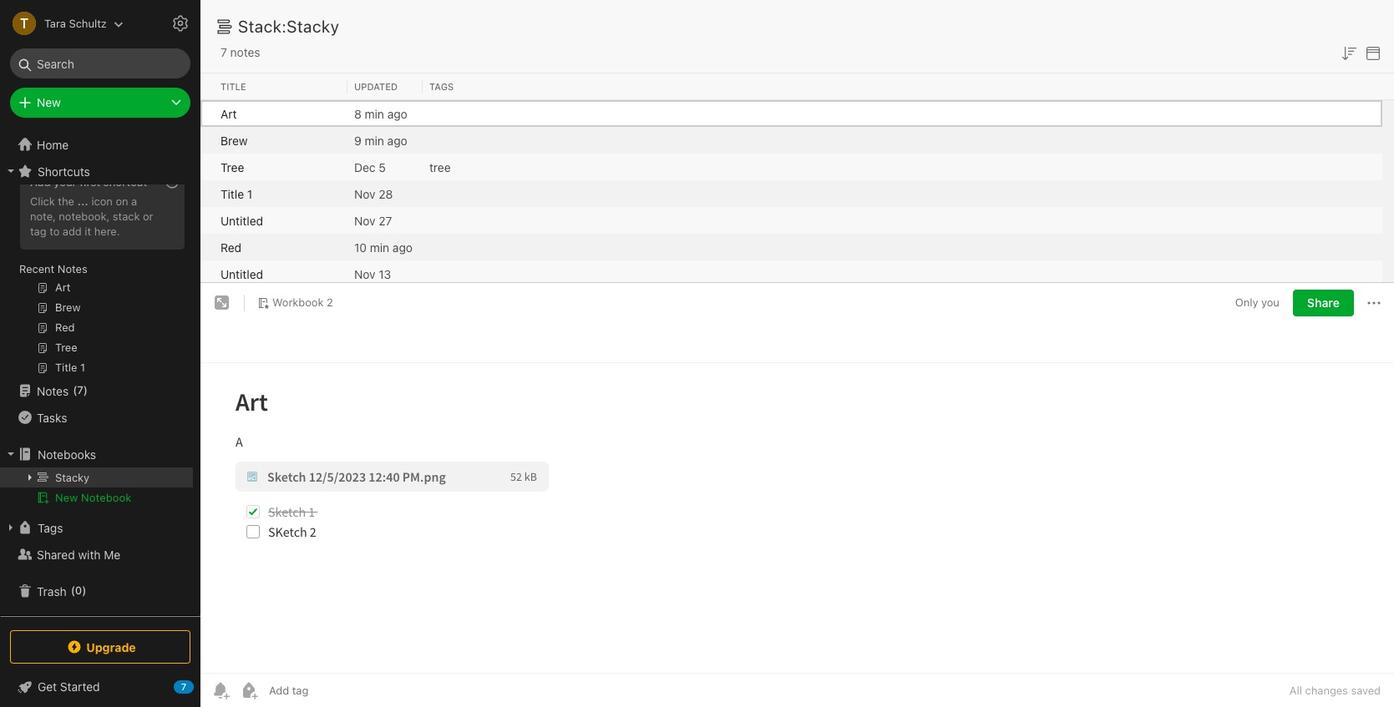 Task type: describe. For each thing, give the bounding box(es) containing it.
8
[[354, 107, 362, 121]]

8 min ago
[[354, 107, 408, 121]]

art
[[221, 107, 237, 121]]

expand notebooks image
[[4, 448, 18, 461]]

min for 8
[[365, 107, 384, 121]]

nov for nov 13
[[354, 267, 376, 281]]

add tag image
[[239, 681, 259, 701]]

nov 27
[[354, 214, 392, 228]]

note,
[[30, 210, 56, 223]]

get started
[[38, 680, 100, 694]]

dec 5
[[354, 160, 386, 174]]

sort options image
[[1340, 43, 1360, 63]]

your
[[54, 175, 77, 189]]

updated
[[354, 81, 398, 92]]

9
[[354, 133, 362, 147]]

More actions field
[[1365, 290, 1385, 317]]

notes ( 7 )
[[37, 384, 88, 398]]

Add tag field
[[267, 684, 393, 699]]

title for title 1
[[221, 187, 244, 201]]

7 for 7
[[181, 682, 187, 693]]

7 inside notes ( 7 )
[[77, 384, 83, 397]]

nov for nov 27
[[354, 214, 376, 228]]

expand tags image
[[4, 521, 18, 535]]

notebook,
[[59, 210, 110, 223]]

new for new
[[37, 95, 61, 109]]

13
[[379, 267, 391, 281]]

or
[[143, 210, 153, 223]]

notes inside notes ( 7 )
[[37, 384, 69, 398]]

0
[[75, 584, 82, 598]]

upgrade
[[86, 641, 136, 655]]

share button
[[1294, 290, 1355, 317]]

started
[[60, 680, 100, 694]]

stack:stacky
[[238, 17, 340, 36]]

schultz
[[69, 16, 107, 30]]

0 vertical spatial notes
[[58, 262, 87, 276]]

( for notes
[[73, 384, 77, 397]]

dec
[[354, 160, 376, 174]]

) for trash
[[82, 584, 86, 598]]

Note Editor text field
[[201, 363, 1395, 674]]

it
[[85, 225, 91, 238]]

Search text field
[[22, 48, 179, 79]]

add a reminder image
[[211, 681, 231, 701]]

new notebook
[[55, 491, 132, 505]]

title 1
[[221, 187, 253, 201]]

notebooks link
[[0, 441, 193, 468]]

Account field
[[0, 7, 123, 40]]

notebooks
[[38, 448, 96, 462]]

27
[[379, 214, 392, 228]]

click the ...
[[30, 195, 88, 208]]

add your first shortcut
[[30, 175, 147, 189]]

expand note image
[[212, 293, 232, 313]]

add
[[30, 175, 51, 189]]

click
[[30, 195, 55, 208]]

new for new notebook
[[55, 491, 78, 505]]

home
[[37, 137, 69, 152]]

row group containing art
[[201, 100, 1383, 287]]

tara schultz
[[44, 16, 107, 30]]

5
[[379, 160, 386, 174]]

min for 10
[[370, 240, 390, 254]]

View options field
[[1360, 42, 1384, 63]]

recent
[[19, 262, 55, 276]]

workbook
[[272, 296, 324, 310]]

group containing add your first shortcut
[[0, 160, 193, 384]]

add
[[63, 225, 82, 238]]

arrow image
[[23, 471, 37, 485]]

trash ( 0 )
[[37, 584, 86, 599]]

all
[[1290, 684, 1303, 698]]

1
[[247, 187, 253, 201]]

to
[[49, 225, 60, 238]]

tree
[[430, 160, 451, 174]]

tree containing home
[[0, 131, 201, 616]]

workbook 2
[[272, 296, 333, 310]]

saved
[[1352, 684, 1381, 698]]

Help and Learning task checklist field
[[0, 674, 201, 701]]

on
[[116, 195, 128, 208]]

ago for 9 min ago
[[387, 133, 408, 147]]

title for title
[[221, 81, 246, 92]]

notebook
[[81, 491, 132, 505]]

9 min ago
[[354, 133, 408, 147]]



Task type: locate. For each thing, give the bounding box(es) containing it.
shortcuts button
[[0, 158, 193, 185]]

untitled
[[221, 214, 263, 228], [221, 267, 263, 281]]

) up tasks button
[[83, 384, 88, 397]]

Sort field
[[1340, 42, 1360, 63]]

icon on a note, notebook, stack or tag to add it here.
[[30, 195, 153, 238]]

7 left click to collapse image
[[181, 682, 187, 693]]

1 vertical spatial notes
[[37, 384, 69, 398]]

0 vertical spatial (
[[73, 384, 77, 397]]

you
[[1262, 296, 1280, 309]]

tree
[[221, 160, 244, 174]]

untitled down "red"
[[221, 267, 263, 281]]

nov left 28
[[354, 187, 376, 201]]

notes right recent
[[58, 262, 87, 276]]

red
[[221, 240, 242, 254]]

0 horizontal spatial 7
[[77, 384, 83, 397]]

7
[[221, 45, 227, 59], [77, 384, 83, 397], [181, 682, 187, 693]]

1 vertical spatial ago
[[387, 133, 408, 147]]

( for trash
[[71, 584, 75, 598]]

1 vertical spatial (
[[71, 584, 75, 598]]

group
[[0, 160, 193, 384]]

1 vertical spatial new
[[55, 491, 78, 505]]

tara
[[44, 16, 66, 30]]

2 vertical spatial ago
[[393, 240, 413, 254]]

min
[[365, 107, 384, 121], [365, 133, 384, 147], [370, 240, 390, 254]]

new inside popup button
[[37, 95, 61, 109]]

7 notes
[[221, 45, 260, 59]]

10
[[354, 240, 367, 254]]

( up tasks button
[[73, 384, 77, 397]]

ago for 8 min ago
[[388, 107, 408, 121]]

( inside trash ( 0 )
[[71, 584, 75, 598]]

min for 9
[[365, 133, 384, 147]]

title
[[221, 81, 246, 92], [221, 187, 244, 201]]

0 vertical spatial 7
[[221, 45, 227, 59]]

notes
[[58, 262, 87, 276], [37, 384, 69, 398]]

min right 8
[[365, 107, 384, 121]]

) inside notes ( 7 )
[[83, 384, 88, 397]]

row group
[[201, 74, 1395, 100], [201, 100, 1383, 287]]

title left 1 at the left of page
[[221, 187, 244, 201]]

cell
[[201, 100, 214, 127], [423, 207, 1383, 234], [201, 261, 214, 287], [0, 468, 193, 488]]

brew
[[221, 133, 248, 147]]

1 nov from the top
[[354, 187, 376, 201]]

3 nov from the top
[[354, 267, 376, 281]]

0 vertical spatial ago
[[388, 107, 408, 121]]

title up art
[[221, 81, 246, 92]]

the
[[58, 195, 74, 208]]

min right 10
[[370, 240, 390, 254]]

notes up tasks
[[37, 384, 69, 398]]

only
[[1236, 296, 1259, 309]]

( right trash
[[71, 584, 75, 598]]

share
[[1308, 296, 1340, 310]]

with
[[78, 548, 101, 562]]

row group containing title
[[201, 74, 1395, 100]]

2 vertical spatial nov
[[354, 267, 376, 281]]

1 title from the top
[[221, 81, 246, 92]]

tags up shared
[[38, 521, 63, 535]]

nov 13
[[354, 267, 391, 281]]

tasks
[[37, 411, 67, 425]]

0 vertical spatial min
[[365, 107, 384, 121]]

click to collapse image
[[194, 677, 207, 697]]

settings image
[[170, 13, 191, 33]]

(
[[73, 384, 77, 397], [71, 584, 75, 598]]

10 min ago
[[354, 240, 413, 254]]

stack
[[113, 210, 140, 223]]

0 vertical spatial title
[[221, 81, 246, 92]]

nov left 13
[[354, 267, 376, 281]]

new left notebook at the bottom left of page
[[55, 491, 78, 505]]

ago for 10 min ago
[[393, 240, 413, 254]]

tags inside button
[[38, 521, 63, 535]]

7 inside help and learning task checklist field
[[181, 682, 187, 693]]

1 row group from the top
[[201, 74, 1395, 100]]

1 vertical spatial nov
[[354, 214, 376, 228]]

nov
[[354, 187, 376, 201], [354, 214, 376, 228], [354, 267, 376, 281]]

me
[[104, 548, 121, 562]]

notes
[[230, 45, 260, 59]]

0 vertical spatial nov
[[354, 187, 376, 201]]

tags right updated
[[430, 81, 454, 92]]

2 row group from the top
[[201, 100, 1383, 287]]

min right 9
[[365, 133, 384, 147]]

tasks button
[[0, 404, 193, 431]]

1 vertical spatial min
[[365, 133, 384, 147]]

1 horizontal spatial tags
[[430, 81, 454, 92]]

0 vertical spatial )
[[83, 384, 88, 397]]

icon
[[91, 195, 113, 208]]

7 up tasks button
[[77, 384, 83, 397]]

trash
[[37, 585, 67, 599]]

0 vertical spatial new
[[37, 95, 61, 109]]

tag
[[30, 225, 46, 238]]

nov left 27
[[354, 214, 376, 228]]

None search field
[[22, 48, 179, 79]]

here.
[[94, 225, 120, 238]]

)
[[83, 384, 88, 397], [82, 584, 86, 598]]

changes
[[1306, 684, 1349, 698]]

new button
[[10, 88, 191, 118]]

...
[[77, 195, 88, 208]]

0 vertical spatial tags
[[430, 81, 454, 92]]

get
[[38, 680, 57, 694]]

2 horizontal spatial 7
[[221, 45, 227, 59]]

1 vertical spatial untitled
[[221, 267, 263, 281]]

new notebook button
[[0, 488, 193, 508]]

shared with me
[[37, 548, 121, 562]]

0 vertical spatial untitled
[[221, 214, 263, 228]]

new notebook group
[[0, 468, 193, 515]]

shortcut
[[103, 175, 147, 189]]

) inside trash ( 0 )
[[82, 584, 86, 598]]

a
[[131, 195, 137, 208]]

recent notes
[[19, 262, 87, 276]]

shared with me link
[[0, 542, 193, 568]]

note window element
[[201, 283, 1395, 708]]

shared
[[37, 548, 75, 562]]

ago
[[388, 107, 408, 121], [387, 133, 408, 147], [393, 240, 413, 254]]

shortcuts
[[38, 164, 90, 178]]

2 nov from the top
[[354, 214, 376, 228]]

upgrade button
[[10, 631, 191, 664]]

( inside notes ( 7 )
[[73, 384, 77, 397]]

1 vertical spatial title
[[221, 187, 244, 201]]

more actions image
[[1365, 293, 1385, 313]]

28
[[379, 187, 393, 201]]

) for notes
[[83, 384, 88, 397]]

first
[[80, 175, 100, 189]]

new up 'home'
[[37, 95, 61, 109]]

1 vertical spatial 7
[[77, 384, 83, 397]]

home link
[[0, 131, 201, 158]]

1 vertical spatial )
[[82, 584, 86, 598]]

nov for nov 28
[[354, 187, 376, 201]]

0 horizontal spatial tags
[[38, 521, 63, 535]]

2 vertical spatial 7
[[181, 682, 187, 693]]

1 vertical spatial tags
[[38, 521, 63, 535]]

only you
[[1236, 296, 1280, 309]]

tags
[[430, 81, 454, 92], [38, 521, 63, 535]]

untitled down title 1
[[221, 214, 263, 228]]

all changes saved
[[1290, 684, 1381, 698]]

tree
[[0, 131, 201, 616]]

new inside button
[[55, 491, 78, 505]]

7 for 7 notes
[[221, 45, 227, 59]]

tags button
[[0, 515, 193, 542]]

new
[[37, 95, 61, 109], [55, 491, 78, 505]]

2
[[327, 296, 333, 310]]

) right trash
[[82, 584, 86, 598]]

7 left notes
[[221, 45, 227, 59]]

1 untitled from the top
[[221, 214, 263, 228]]

2 untitled from the top
[[221, 267, 263, 281]]

2 title from the top
[[221, 187, 244, 201]]

nov 28
[[354, 187, 393, 201]]

1 horizontal spatial 7
[[181, 682, 187, 693]]

2 vertical spatial min
[[370, 240, 390, 254]]

workbook 2 button
[[252, 291, 339, 315]]



Task type: vqa. For each thing, say whether or not it's contained in the screenshot.
the bottom Scratch
no



